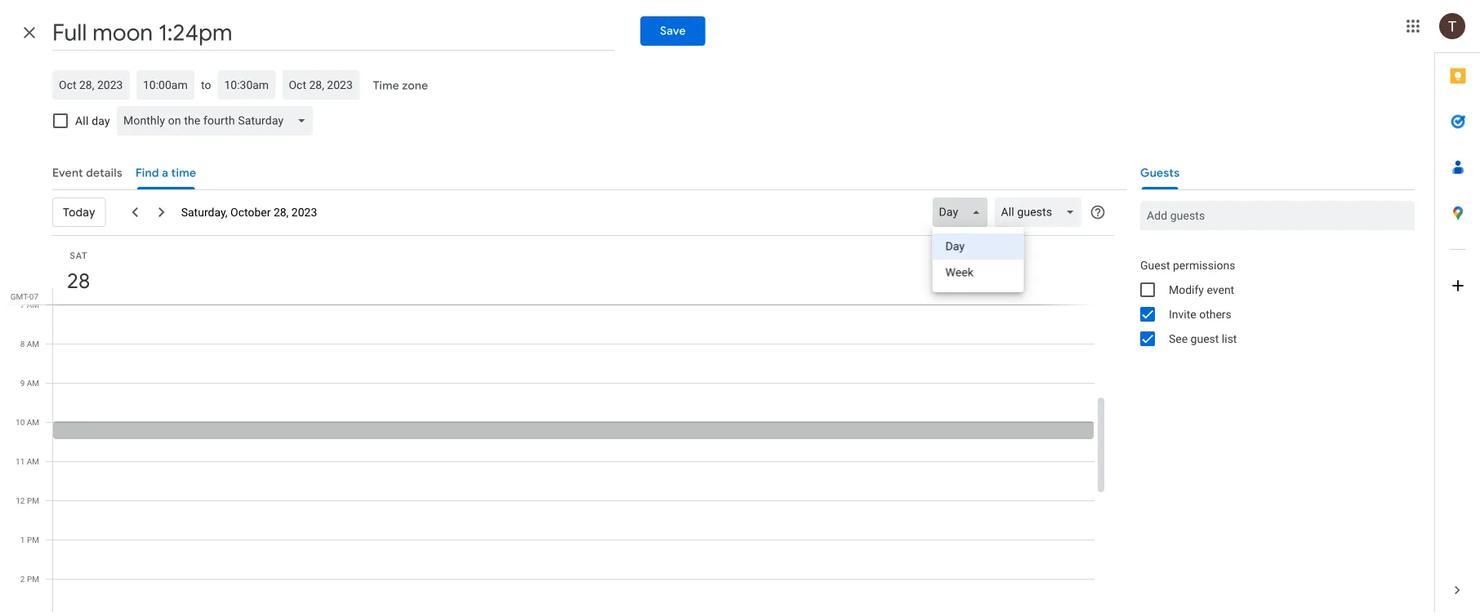 Task type: locate. For each thing, give the bounding box(es) containing it.
pm right 1
[[27, 535, 39, 545]]

Start date text field
[[59, 75, 123, 95]]

pm
[[27, 496, 39, 506], [27, 535, 39, 545], [27, 574, 39, 584]]

modify
[[1169, 283, 1204, 297]]

2 vertical spatial pm
[[27, 574, 39, 584]]

day
[[92, 114, 110, 127]]

am right 11 at the left of page
[[27, 457, 39, 467]]

End date text field
[[289, 75, 353, 95]]

gmt-07
[[10, 292, 38, 301]]

28 column header
[[52, 236, 1095, 305]]

None field
[[117, 106, 319, 136], [933, 198, 995, 227], [995, 198, 1088, 227], [117, 106, 319, 136], [933, 198, 995, 227], [995, 198, 1088, 227]]

am right 7
[[27, 300, 39, 310]]

row
[[46, 30, 1095, 614]]

zone
[[402, 78, 428, 93]]

0 vertical spatial pm
[[27, 496, 39, 506]]

to
[[201, 78, 211, 92]]

28
[[66, 268, 89, 295]]

guest
[[1141, 259, 1170, 272]]

4 am from the top
[[27, 417, 39, 427]]

12
[[16, 496, 25, 506]]

1 am from the top
[[27, 300, 39, 310]]

event
[[1207, 283, 1235, 297]]

Start time text field
[[143, 75, 188, 95]]

5 am from the top
[[27, 457, 39, 467]]

group containing guest permissions
[[1127, 253, 1415, 351]]

7
[[20, 300, 25, 310]]

8 am
[[20, 339, 39, 349]]

am right the 8
[[27, 339, 39, 349]]

7 am
[[20, 300, 39, 310]]

pm right 2
[[27, 574, 39, 584]]

pm right 12
[[27, 496, 39, 506]]

07
[[29, 292, 38, 301]]

am for 7 am
[[27, 300, 39, 310]]

guest permissions
[[1141, 259, 1236, 272]]

time zone button
[[366, 71, 435, 100]]

2 pm from the top
[[27, 535, 39, 545]]

1 vertical spatial pm
[[27, 535, 39, 545]]

pm for 1 pm
[[27, 535, 39, 545]]

saturday, october 28, 2023
[[181, 206, 317, 219]]

modify event
[[1169, 283, 1235, 297]]

am for 8 am
[[27, 339, 39, 349]]

list
[[1222, 332, 1237, 346]]

saturday, october 28 element
[[60, 262, 97, 300]]

time zone
[[373, 78, 428, 93]]

view mode list box
[[933, 227, 1024, 292]]

12 pm
[[16, 496, 39, 506]]

tab list
[[1435, 53, 1480, 568]]

time
[[373, 78, 399, 93]]

28 grid
[[0, 30, 1108, 614]]

3 pm from the top
[[27, 574, 39, 584]]

am for 9 am
[[27, 378, 39, 388]]

2 am from the top
[[27, 339, 39, 349]]

navigation toolbar
[[52, 190, 1114, 292]]

sat
[[70, 250, 88, 261]]

1 pm from the top
[[27, 496, 39, 506]]

group
[[1127, 253, 1415, 351]]

cell
[[53, 30, 1095, 614]]

1
[[20, 535, 25, 545]]

sat 28
[[66, 250, 89, 295]]

am right 9
[[27, 378, 39, 388]]

invite others
[[1169, 308, 1232, 321]]

am right 10 on the bottom left of the page
[[27, 417, 39, 427]]

am
[[27, 300, 39, 310], [27, 339, 39, 349], [27, 378, 39, 388], [27, 417, 39, 427], [27, 457, 39, 467]]

3 am from the top
[[27, 378, 39, 388]]



Task type: vqa. For each thing, say whether or not it's contained in the screenshot.
row group
no



Task type: describe. For each thing, give the bounding box(es) containing it.
10
[[16, 417, 25, 427]]

see
[[1169, 332, 1188, 346]]

day option
[[933, 234, 1024, 260]]

invite
[[1169, 308, 1197, 321]]

save button
[[640, 16, 705, 46]]

2023
[[292, 206, 317, 219]]

pm for 12 pm
[[27, 496, 39, 506]]

10 am
[[16, 417, 39, 427]]

2
[[20, 574, 25, 584]]

see guest list
[[1169, 332, 1237, 346]]

11 am
[[16, 457, 39, 467]]

week option
[[933, 260, 1024, 286]]

1 pm
[[20, 535, 39, 545]]

october
[[230, 206, 271, 219]]

9
[[20, 378, 25, 388]]

am for 11 am
[[27, 457, 39, 467]]

today
[[63, 205, 95, 220]]

28,
[[274, 206, 289, 219]]

9 am
[[20, 378, 39, 388]]

saturday,
[[181, 206, 228, 219]]

am for 10 am
[[27, 417, 39, 427]]

Guests text field
[[1147, 201, 1408, 230]]

permissions
[[1173, 259, 1236, 272]]

all day
[[75, 114, 110, 127]]

2 pm
[[20, 574, 39, 584]]

gmt-
[[10, 292, 29, 301]]

8
[[20, 339, 25, 349]]

pm for 2 pm
[[27, 574, 39, 584]]

11
[[16, 457, 25, 467]]

save
[[660, 24, 686, 38]]

all
[[75, 114, 89, 127]]

guest
[[1191, 332, 1219, 346]]

End time text field
[[224, 75, 269, 95]]

today button
[[52, 193, 106, 232]]

Title text field
[[52, 15, 614, 51]]

others
[[1199, 308, 1232, 321]]



